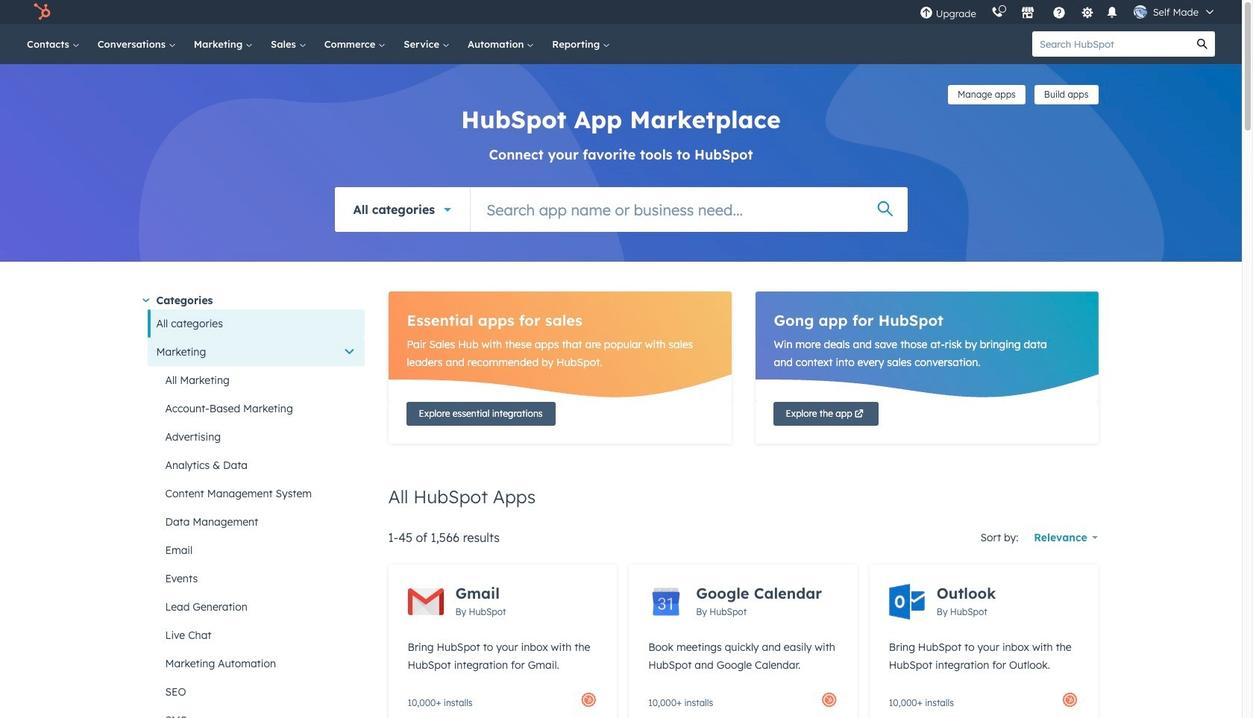 Task type: describe. For each thing, give the bounding box(es) containing it.
marketplaces image
[[1021, 7, 1035, 20]]

caret image
[[142, 299, 149, 302]]

Search app name or business need... search field
[[471, 187, 908, 232]]



Task type: locate. For each thing, give the bounding box(es) containing it.
menu
[[912, 0, 1225, 24]]

Search HubSpot search field
[[1033, 31, 1190, 57]]

ruby anderson image
[[1134, 5, 1147, 19]]



Task type: vqa. For each thing, say whether or not it's contained in the screenshot.
Search app name or business need... search field
yes



